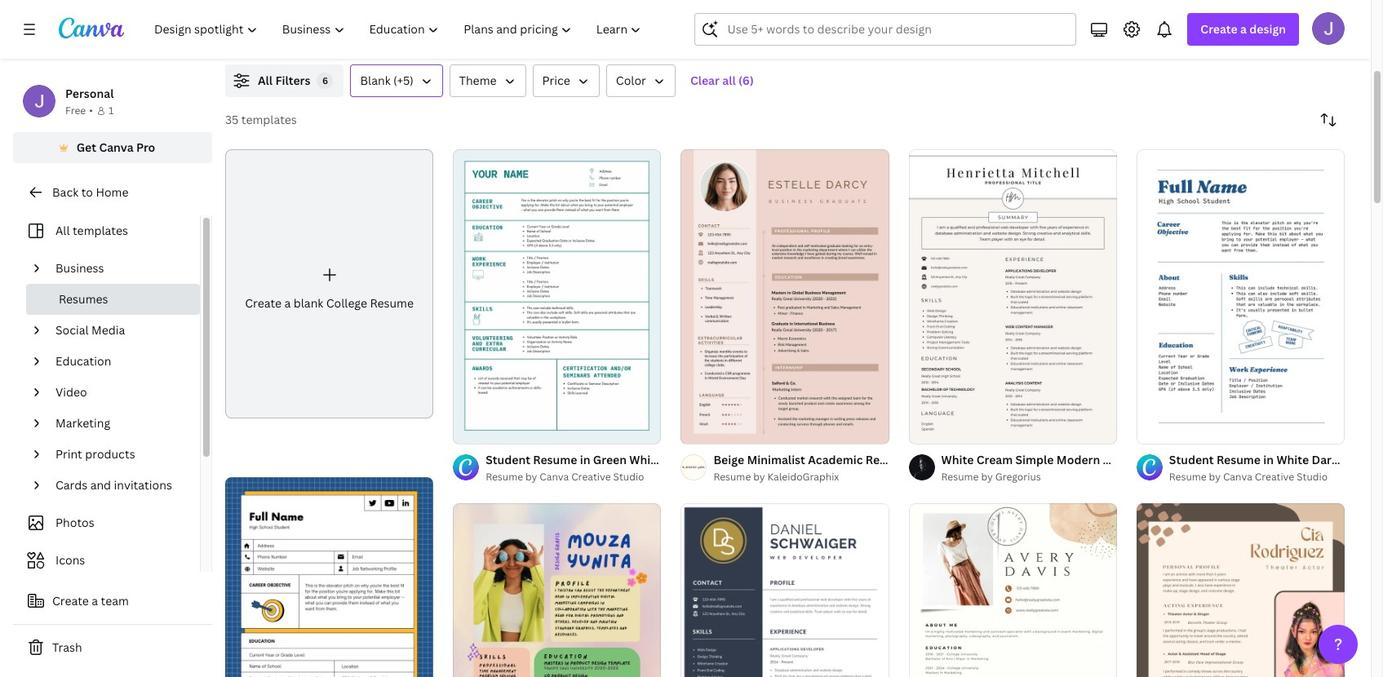 Task type: describe. For each thing, give the bounding box(es) containing it.
student resume in green white lined style link
[[486, 452, 727, 469]]

a for design
[[1241, 21, 1248, 37]]

green
[[593, 452, 627, 468]]

blank (+5)
[[360, 73, 414, 88]]

icons link
[[23, 545, 190, 576]]

free •
[[65, 104, 93, 118]]

white cream simple modern business cv resume resume by gregorius
[[942, 452, 1218, 484]]

resume inside 'element'
[[370, 296, 414, 311]]

theme button
[[450, 65, 526, 97]]

team
[[101, 594, 129, 609]]

creative for white
[[1256, 470, 1295, 484]]

college
[[326, 296, 367, 311]]

kaleidographix
[[768, 470, 840, 484]]

blue
[[1341, 452, 1366, 468]]

free
[[65, 104, 86, 118]]

simple
[[1016, 452, 1054, 468]]

student resume in white dark blue lin link
[[1170, 452, 1384, 469]]

social
[[56, 323, 89, 338]]

(6)
[[739, 73, 754, 88]]

cards
[[56, 478, 88, 493]]

style
[[699, 452, 727, 468]]

lin
[[1369, 452, 1384, 468]]

white cream simple modern business cv resume link
[[942, 452, 1218, 469]]

create a blank college resume element
[[225, 149, 434, 419]]

creative for green
[[572, 470, 611, 484]]

dark
[[1312, 452, 1338, 468]]

templates for 35 templates
[[242, 112, 297, 127]]

resumes
[[59, 291, 108, 307]]

clear all (6) button
[[682, 65, 762, 97]]

cream
[[977, 452, 1013, 468]]

design
[[1250, 21, 1287, 37]]

student for student resume in white dark blue lin
[[1170, 452, 1215, 468]]

student resume in dark blue white yellow lined style image
[[225, 478, 434, 678]]

canva inside button
[[99, 140, 134, 155]]

•
[[89, 104, 93, 118]]

35 templates
[[225, 112, 297, 127]]

studio for dark
[[1298, 470, 1328, 484]]

1 for 1
[[108, 104, 114, 118]]

Search search field
[[728, 14, 1067, 45]]

print
[[56, 447, 82, 462]]

business inside white cream simple modern business cv resume resume by gregorius
[[1104, 452, 1153, 468]]

student resume in white dark blue lin resume by canva creative studio
[[1170, 452, 1384, 484]]

white inside student resume in green white lined style resume by canva creative studio
[[630, 452, 662, 468]]

resume by kaleidographix link
[[714, 469, 890, 486]]

create a design button
[[1188, 13, 1300, 46]]

1 of 2
[[1149, 425, 1172, 437]]

trash link
[[13, 632, 212, 665]]

student resume in white dark blue lined style image
[[1137, 150, 1346, 444]]

1 of 2 link
[[1137, 149, 1346, 444]]

get
[[76, 140, 96, 155]]

academic
[[808, 452, 863, 468]]

social media
[[56, 323, 125, 338]]

education
[[56, 354, 111, 369]]

business link
[[49, 253, 190, 284]]

top level navigation element
[[144, 13, 656, 46]]

modern
[[1057, 452, 1101, 468]]

by inside beige minimalist academic resume resume by kaleidographix
[[754, 470, 766, 484]]

marketing
[[56, 416, 110, 431]]

get canva pro button
[[13, 132, 212, 163]]

colorful pastel minimalist cute note resume image
[[453, 504, 662, 678]]

create for create a design
[[1201, 21, 1238, 37]]

beige minimalist academic resume image
[[681, 150, 890, 444]]

color button
[[607, 65, 676, 97]]

canva for student resume in white dark blue lin
[[1224, 470, 1253, 484]]

pro
[[136, 140, 155, 155]]

back to home
[[52, 185, 129, 200]]

create for create a blank college resume
[[245, 296, 282, 311]]

jacob simon image
[[1313, 12, 1346, 45]]

create a team button
[[13, 585, 212, 618]]

brown nude aesthetic abstract actor art resume image
[[1137, 504, 1346, 678]]

college resume templates image
[[997, 0, 1346, 45]]

a for blank
[[285, 296, 291, 311]]

canva for student resume in green white lined style
[[540, 470, 569, 484]]

of
[[1155, 425, 1165, 437]]

by for student resume in white dark blue lin
[[1210, 470, 1221, 484]]

6 filter options selected element
[[317, 73, 333, 89]]

minimalist
[[747, 452, 806, 468]]

filters
[[275, 73, 311, 88]]

theme
[[459, 73, 497, 88]]

personal
[[65, 86, 114, 101]]

beige
[[714, 452, 745, 468]]

all for all templates
[[56, 223, 70, 238]]

print products
[[56, 447, 135, 462]]



Task type: vqa. For each thing, say whether or not it's contained in the screenshot.
first Studio from right
yes



Task type: locate. For each thing, give the bounding box(es) containing it.
price button
[[533, 65, 600, 97]]

1 vertical spatial business
[[1104, 452, 1153, 468]]

white left lined at bottom
[[630, 452, 662, 468]]

3 white from the left
[[1277, 452, 1310, 468]]

video
[[56, 385, 87, 400]]

1 vertical spatial a
[[285, 296, 291, 311]]

cards and invitations link
[[49, 470, 190, 501]]

cards and invitations
[[56, 478, 172, 493]]

2 horizontal spatial white
[[1277, 452, 1310, 468]]

resume by canva creative studio link for green
[[486, 469, 662, 486]]

templates down back to home
[[73, 223, 128, 238]]

creative
[[572, 470, 611, 484], [1256, 470, 1295, 484]]

by inside student resume in green white lined style resume by canva creative studio
[[526, 470, 538, 484]]

2 in from the left
[[1264, 452, 1275, 468]]

creative inside student resume in green white lined style resume by canva creative studio
[[572, 470, 611, 484]]

education link
[[49, 346, 190, 377]]

all down back
[[56, 223, 70, 238]]

color
[[616, 73, 647, 88]]

create a blank college resume
[[245, 296, 414, 311]]

1 left of
[[1149, 425, 1153, 437]]

all templates
[[56, 223, 128, 238]]

marketing link
[[49, 408, 190, 439]]

2 student from the left
[[1170, 452, 1215, 468]]

price
[[543, 73, 571, 88]]

blank
[[294, 296, 324, 311]]

create for create a team
[[52, 594, 89, 609]]

creative down "student resume in green white lined style" "link"
[[572, 470, 611, 484]]

icons
[[56, 553, 85, 568]]

photos link
[[23, 508, 190, 539]]

media
[[91, 323, 125, 338]]

clear
[[691, 73, 720, 88]]

in for green
[[580, 452, 591, 468]]

4 by from the left
[[1210, 470, 1221, 484]]

student inside student resume in green white lined style resume by canva creative studio
[[486, 452, 531, 468]]

1 for 1 of 2
[[1149, 425, 1153, 437]]

2 creative from the left
[[1256, 470, 1295, 484]]

0 horizontal spatial 1
[[108, 104, 114, 118]]

in left green
[[580, 452, 591, 468]]

white left cream
[[942, 452, 974, 468]]

1 in from the left
[[580, 452, 591, 468]]

by inside student resume in white dark blue lin resume by canva creative studio
[[1210, 470, 1221, 484]]

0 horizontal spatial canva
[[99, 140, 134, 155]]

back to home link
[[13, 176, 212, 209]]

in
[[580, 452, 591, 468], [1264, 452, 1275, 468]]

by down cream
[[982, 470, 994, 484]]

beige minimalist academic resume resume by kaleidographix
[[714, 452, 910, 484]]

1 horizontal spatial creative
[[1256, 470, 1295, 484]]

invitations
[[114, 478, 172, 493]]

canva inside student resume in white dark blue lin resume by canva creative studio
[[1224, 470, 1253, 484]]

all left 'filters'
[[258, 73, 273, 88]]

create a blank college resume link
[[225, 149, 434, 419]]

0 horizontal spatial business
[[56, 260, 104, 276]]

2
[[1167, 425, 1172, 437]]

business left cv
[[1104, 452, 1153, 468]]

a inside dropdown button
[[1241, 21, 1248, 37]]

canva down "student resume in green white lined style" "link"
[[540, 470, 569, 484]]

by inside white cream simple modern business cv resume resume by gregorius
[[982, 470, 994, 484]]

2 horizontal spatial canva
[[1224, 470, 1253, 484]]

by down student resume in white dark blue lin link
[[1210, 470, 1221, 484]]

1 horizontal spatial resume by canva creative studio link
[[1170, 469, 1346, 486]]

white inside white cream simple modern business cv resume resume by gregorius
[[942, 452, 974, 468]]

resume by canva creative studio link down dark
[[1170, 469, 1346, 486]]

back
[[52, 185, 79, 200]]

photos
[[56, 515, 94, 531]]

white cream simple modern business cv resume image
[[909, 150, 1118, 444]]

social media link
[[49, 315, 190, 346]]

templates for all templates
[[73, 223, 128, 238]]

create
[[1201, 21, 1238, 37], [245, 296, 282, 311], [52, 594, 89, 609]]

student resume in green white lined style resume by canva creative studio
[[486, 452, 727, 484]]

studio down dark
[[1298, 470, 1328, 484]]

beige minimalist academic resume link
[[714, 452, 910, 469]]

trash
[[52, 640, 82, 656]]

canva inside student resume in green white lined style resume by canva creative studio
[[540, 470, 569, 484]]

2 white from the left
[[942, 452, 974, 468]]

resume
[[370, 296, 414, 311], [533, 452, 578, 468], [866, 452, 910, 468], [1174, 452, 1218, 468], [1217, 452, 1261, 468], [486, 470, 523, 484], [714, 470, 751, 484], [942, 470, 979, 484], [1170, 470, 1207, 484]]

student inside student resume in white dark blue lin resume by canva creative studio
[[1170, 452, 1215, 468]]

1 white from the left
[[630, 452, 662, 468]]

1 horizontal spatial a
[[285, 296, 291, 311]]

templates inside all templates link
[[73, 223, 128, 238]]

1 horizontal spatial white
[[942, 452, 974, 468]]

templates
[[242, 112, 297, 127], [73, 223, 128, 238]]

2 horizontal spatial create
[[1201, 21, 1238, 37]]

a inside 'button'
[[92, 594, 98, 609]]

Sort by button
[[1313, 104, 1346, 136]]

in left dark
[[1264, 452, 1275, 468]]

0 horizontal spatial resume by canva creative studio link
[[486, 469, 662, 486]]

(+5)
[[394, 73, 414, 88]]

resume by canva creative studio link for white
[[1170, 469, 1346, 486]]

1 horizontal spatial create
[[245, 296, 282, 311]]

0 vertical spatial templates
[[242, 112, 297, 127]]

None search field
[[695, 13, 1077, 46]]

a for team
[[92, 594, 98, 609]]

0 horizontal spatial student
[[486, 452, 531, 468]]

1 horizontal spatial studio
[[1298, 470, 1328, 484]]

templates right 35
[[242, 112, 297, 127]]

2 studio from the left
[[1298, 470, 1328, 484]]

1 vertical spatial 1
[[1149, 425, 1153, 437]]

get canva pro
[[76, 140, 155, 155]]

1 horizontal spatial student
[[1170, 452, 1215, 468]]

1 resume by canva creative studio link from the left
[[486, 469, 662, 486]]

0 vertical spatial all
[[258, 73, 273, 88]]

2 resume by canva creative studio link from the left
[[1170, 469, 1346, 486]]

0 vertical spatial create
[[1201, 21, 1238, 37]]

resume by canva creative studio link down green
[[486, 469, 662, 486]]

0 horizontal spatial studio
[[614, 470, 645, 484]]

0 horizontal spatial white
[[630, 452, 662, 468]]

studio
[[614, 470, 645, 484], [1298, 470, 1328, 484]]

2 vertical spatial a
[[92, 594, 98, 609]]

1 vertical spatial create
[[245, 296, 282, 311]]

1 horizontal spatial templates
[[242, 112, 297, 127]]

creative down student resume in white dark blue lin link
[[1256, 470, 1295, 484]]

all
[[723, 73, 736, 88]]

resume by gregorius link
[[942, 469, 1118, 486]]

2 vertical spatial create
[[52, 594, 89, 609]]

1 horizontal spatial all
[[258, 73, 273, 88]]

0 vertical spatial a
[[1241, 21, 1248, 37]]

canva down student resume in white dark blue lin link
[[1224, 470, 1253, 484]]

studio for white
[[614, 470, 645, 484]]

0 horizontal spatial in
[[580, 452, 591, 468]]

lined
[[665, 452, 696, 468]]

create inside 'element'
[[245, 296, 282, 311]]

white left dark
[[1277, 452, 1310, 468]]

a left the design
[[1241, 21, 1248, 37]]

blank (+5) button
[[351, 65, 443, 97]]

white inside student resume in white dark blue lin resume by canva creative studio
[[1277, 452, 1310, 468]]

studio inside student resume in green white lined style resume by canva creative studio
[[614, 470, 645, 484]]

create left blank
[[245, 296, 282, 311]]

35
[[225, 112, 239, 127]]

student for student resume in green white lined style
[[486, 452, 531, 468]]

student resume in green white lined style image
[[453, 150, 662, 444]]

6
[[322, 74, 328, 87]]

home
[[96, 185, 129, 200]]

products
[[85, 447, 135, 462]]

print products link
[[49, 439, 190, 470]]

student
[[486, 452, 531, 468], [1170, 452, 1215, 468]]

0 horizontal spatial a
[[92, 594, 98, 609]]

by down "student resume in green white lined style" "link"
[[526, 470, 538, 484]]

2 horizontal spatial a
[[1241, 21, 1248, 37]]

create inside 'button'
[[52, 594, 89, 609]]

create left the design
[[1201, 21, 1238, 37]]

abstract organic resume image
[[909, 504, 1118, 678]]

1 horizontal spatial canva
[[540, 470, 569, 484]]

studio inside student resume in white dark blue lin resume by canva creative studio
[[1298, 470, 1328, 484]]

business up the resumes on the left
[[56, 260, 104, 276]]

1 studio from the left
[[614, 470, 645, 484]]

0 horizontal spatial create
[[52, 594, 89, 609]]

0 horizontal spatial templates
[[73, 223, 128, 238]]

all for all filters
[[258, 73, 273, 88]]

in inside student resume in green white lined style resume by canva creative studio
[[580, 452, 591, 468]]

create a team
[[52, 594, 129, 609]]

by down minimalist
[[754, 470, 766, 484]]

1 horizontal spatial business
[[1104, 452, 1153, 468]]

a left team
[[92, 594, 98, 609]]

all filters
[[258, 73, 311, 88]]

and
[[90, 478, 111, 493]]

by
[[526, 470, 538, 484], [754, 470, 766, 484], [982, 470, 994, 484], [1210, 470, 1221, 484]]

gray gold clean cv resume image
[[681, 504, 890, 678]]

1 student from the left
[[486, 452, 531, 468]]

to
[[81, 185, 93, 200]]

business
[[56, 260, 104, 276], [1104, 452, 1153, 468]]

1 inside "link"
[[1149, 425, 1153, 437]]

by for white cream simple modern business cv resume
[[982, 470, 994, 484]]

resume by canva creative studio link
[[486, 469, 662, 486], [1170, 469, 1346, 486]]

create inside dropdown button
[[1201, 21, 1238, 37]]

blank
[[360, 73, 391, 88]]

in for white
[[1264, 452, 1275, 468]]

video link
[[49, 377, 190, 408]]

1 horizontal spatial in
[[1264, 452, 1275, 468]]

3 by from the left
[[982, 470, 994, 484]]

in inside student resume in white dark blue lin resume by canva creative studio
[[1264, 452, 1275, 468]]

clear all (6)
[[691, 73, 754, 88]]

create down icons
[[52, 594, 89, 609]]

create a design
[[1201, 21, 1287, 37]]

1 by from the left
[[526, 470, 538, 484]]

0 vertical spatial 1
[[108, 104, 114, 118]]

1
[[108, 104, 114, 118], [1149, 425, 1153, 437]]

1 right •
[[108, 104, 114, 118]]

gregorius
[[996, 470, 1042, 484]]

studio down green
[[614, 470, 645, 484]]

canva left pro
[[99, 140, 134, 155]]

a left blank
[[285, 296, 291, 311]]

creative inside student resume in white dark blue lin resume by canva creative studio
[[1256, 470, 1295, 484]]

1 vertical spatial all
[[56, 223, 70, 238]]

a inside 'element'
[[285, 296, 291, 311]]

0 horizontal spatial creative
[[572, 470, 611, 484]]

1 vertical spatial templates
[[73, 223, 128, 238]]

all templates link
[[23, 216, 190, 247]]

0 vertical spatial business
[[56, 260, 104, 276]]

0 horizontal spatial all
[[56, 223, 70, 238]]

cv
[[1155, 452, 1171, 468]]

1 horizontal spatial 1
[[1149, 425, 1153, 437]]

canva
[[99, 140, 134, 155], [540, 470, 569, 484], [1224, 470, 1253, 484]]

by for student resume in green white lined style
[[526, 470, 538, 484]]

2 by from the left
[[754, 470, 766, 484]]

1 creative from the left
[[572, 470, 611, 484]]



